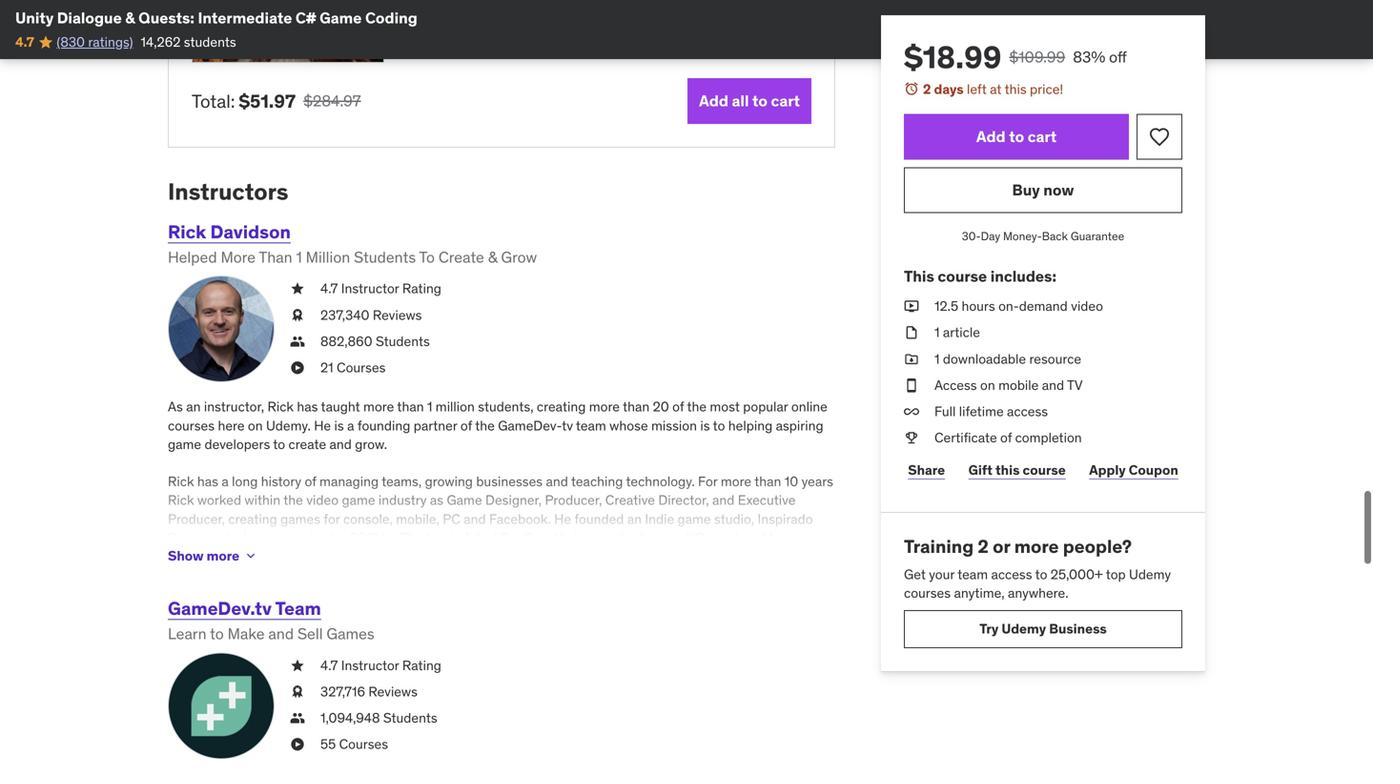 Task type: locate. For each thing, give the bounding box(es) containing it.
total:
[[192, 90, 235, 112]]

0 vertical spatial game
[[168, 436, 201, 453]]

2 vertical spatial on
[[646, 529, 661, 546]]

courses inside training 2 or more people? get your team access to 25,000+ top udemy courses anytime, anywhere.
[[904, 585, 951, 602]]

1 vertical spatial video
[[306, 492, 339, 509]]

1 horizontal spatial as
[[746, 529, 759, 546]]

0 vertical spatial 4.7 instructor rating
[[320, 280, 442, 297]]

0 vertical spatial creating
[[537, 398, 586, 416]]

on inside rick has a long history of managing teams, growing businesses and teaching technology. for more than 10 years rick worked within the video game industry as game designer, producer, creative director, and executive producer, creating games for console, mobile, pc and facebook. he founded an indie game studio, inspirado games, which was acquired in 2012 by electronic arts / popcap. he has worked on cool ips such as mario, transformers, captain america and mortal kombat and created successful new ips from scratch (such as "gardenmind" which was nominated for canadian game of the year in the social / mobile category).
[[646, 529, 661, 546]]

1 vertical spatial mobile
[[653, 567, 694, 584]]

than inside rick has a long history of managing teams, growing businesses and teaching technology. for more than 10 years rick worked within the video game industry as game designer, producer, creative director, and executive producer, creating games for console, mobile, pc and facebook. he founded an indie game studio, inspirado games, which was acquired in 2012 by electronic arts / popcap. he has worked on cool ips such as mario, transformers, captain america and mortal kombat and created successful new ips from scratch (such as "gardenmind" which was nominated for canadian game of the year in the social / mobile category).
[[755, 473, 781, 490]]

xsmall image for access on mobile and tv
[[904, 376, 919, 395]]

creating inside rick has a long history of managing teams, growing businesses and teaching technology. for more than 10 years rick worked within the video game industry as game designer, producer, creative director, and executive producer, creating games for console, mobile, pc and facebook. he founded an indie game studio, inspirado games, which was acquired in 2012 by electronic arts / popcap. he has worked on cool ips such as mario, transformers, captain america and mortal kombat and created successful new ips from scratch (such as "gardenmind" which was nominated for canadian game of the year in the social / mobile category).
[[228, 511, 277, 528]]

such
[[714, 529, 742, 546]]

& left grow
[[488, 247, 497, 267]]

electronic
[[400, 529, 460, 546]]

1 horizontal spatial add
[[976, 127, 1006, 146]]

0 vertical spatial courses
[[168, 417, 215, 434]]

share button
[[904, 451, 949, 489]]

students
[[184, 33, 236, 50]]

access down or
[[991, 566, 1033, 583]]

xsmall image left 237,340
[[290, 306, 305, 325]]

students left to
[[354, 247, 416, 267]]

0 horizontal spatial an
[[186, 398, 201, 416]]

0 vertical spatial rating
[[402, 280, 442, 297]]

game down "as"
[[168, 436, 201, 453]]

xsmall image left "327,716"
[[290, 683, 305, 702]]

reviews for davidson
[[373, 306, 422, 324]]

arts
[[463, 529, 488, 546]]

2 rating from the top
[[402, 657, 442, 674]]

game up pc
[[447, 492, 482, 509]]

to inside "button"
[[1009, 127, 1024, 146]]

transformers,
[[168, 548, 249, 565]]

ips
[[692, 529, 711, 546], [640, 548, 658, 565]]

30-
[[962, 229, 981, 244]]

$109.99
[[1009, 47, 1066, 67]]

0 vertical spatial video
[[1071, 298, 1103, 315]]

$18.99
[[904, 38, 1002, 76]]

rick
[[168, 220, 206, 243], [267, 398, 294, 416], [168, 473, 194, 490], [168, 492, 194, 509]]

of down the full lifetime access
[[1001, 429, 1012, 446]]

1 horizontal spatial /
[[644, 567, 650, 584]]

an inside rick has a long history of managing teams, growing businesses and teaching technology. for more than 10 years rick worked within the video game industry as game designer, producer, creative director, and executive producer, creating games for console, mobile, pc and facebook. he founded an indie game studio, inspirado games, which was acquired in 2012 by electronic arts / popcap. he has worked on cool ips such as mario, transformers, captain america and mortal kombat and created successful new ips from scratch (such as "gardenmind" which was nominated for canadian game of the year in the social / mobile category).
[[627, 511, 642, 528]]

1 horizontal spatial on
[[646, 529, 661, 546]]

& inside rick davidson helped more than 1 million students to create & grow
[[488, 247, 497, 267]]

1 vertical spatial 2
[[978, 535, 989, 558]]

0 vertical spatial 2
[[923, 81, 931, 98]]

he inside as an instructor, rick has taught more than 1 million students, creating more than 20 of the most popular online courses here on udemy. he is a founding partner of the gamedev-tv team whose mission is to helping aspiring game developers to create and grow.
[[314, 417, 331, 434]]

to right all at the top of page
[[753, 91, 768, 111]]

1 vertical spatial creating
[[228, 511, 277, 528]]

producer, up games,
[[168, 511, 225, 528]]

0 vertical spatial game
[[320, 8, 362, 28]]

courses down 882,860 students
[[337, 359, 386, 376]]

and left grow.
[[330, 436, 352, 453]]

buy
[[1012, 180, 1040, 200]]

1 vertical spatial in
[[570, 567, 580, 584]]

0 horizontal spatial ips
[[640, 548, 658, 565]]

1,094,948
[[320, 710, 380, 727]]

on down indie
[[646, 529, 661, 546]]

nominated
[[319, 567, 383, 584]]

access inside training 2 or more people? get your team access to 25,000+ top udemy courses anytime, anywhere.
[[991, 566, 1033, 583]]

1 vertical spatial reviews
[[369, 683, 418, 701]]

team up anytime,
[[958, 566, 988, 583]]

4.4
[[400, 13, 420, 30]]

2 vertical spatial 4.7
[[320, 657, 338, 674]]

rick inside as an instructor, rick has taught more than 1 million students, creating more than 20 of the most popular online courses here on udemy. he is a founding partner of the gamedev-tv team whose mission is to helping aspiring game developers to create and grow.
[[267, 398, 294, 416]]

as an instructor, rick has taught more than 1 million students, creating more than 20 of the most popular online courses here on udemy. he is a founding partner of the gamedev-tv team whose mission is to helping aspiring game developers to create and grow.
[[168, 398, 828, 453]]

0 vertical spatial /
[[491, 529, 497, 546]]

top
[[1106, 566, 1126, 583]]

in left 2012
[[336, 529, 347, 546]]

udemy right top
[[1129, 566, 1171, 583]]

0 vertical spatial an
[[186, 398, 201, 416]]

1 vertical spatial game
[[447, 492, 482, 509]]

$51.97
[[239, 90, 296, 113]]

has left long
[[197, 473, 218, 490]]

0 horizontal spatial udemy
[[1002, 621, 1046, 638]]

add left all at the top of page
[[699, 91, 729, 111]]

team
[[275, 597, 321, 620]]

new
[[612, 548, 637, 565]]

an right "as"
[[186, 398, 201, 416]]

to inside training 2 or more people? get your team access to 25,000+ top udemy courses anytime, anywhere.
[[1035, 566, 1048, 583]]

2 4.7 instructor rating from the top
[[320, 657, 442, 674]]

game down managing
[[342, 492, 375, 509]]

anywhere.
[[1008, 585, 1069, 602]]

0 vertical spatial as
[[430, 492, 444, 509]]

0 horizontal spatial courses
[[168, 417, 215, 434]]

add inside "button"
[[976, 127, 1006, 146]]

4.7
[[15, 33, 34, 50], [320, 280, 338, 297], [320, 657, 338, 674]]

1 horizontal spatial than
[[623, 398, 650, 416]]

more inside button
[[207, 547, 240, 564]]

businesses
[[476, 473, 543, 490]]

than
[[259, 247, 292, 267]]

2 vertical spatial game
[[678, 511, 711, 528]]

game right 'c#'
[[320, 8, 362, 28]]

has up udemy.
[[297, 398, 318, 416]]

1 4.7 instructor rating from the top
[[320, 280, 442, 297]]

instructors
[[168, 178, 288, 206]]

students inside rick davidson helped more than 1 million students to create & grow
[[354, 247, 416, 267]]

was up captain
[[254, 529, 278, 546]]

1 vertical spatial courses
[[339, 736, 388, 753]]

aspiring
[[776, 417, 824, 434]]

more right or
[[1015, 535, 1059, 558]]

on-
[[999, 298, 1019, 315]]

the left most
[[687, 398, 707, 416]]

1 horizontal spatial is
[[700, 417, 710, 434]]

teaching
[[571, 473, 623, 490]]

reviews
[[373, 306, 422, 324], [369, 683, 418, 701]]

to up anywhere.
[[1035, 566, 1048, 583]]

xsmall image for 21 courses
[[290, 359, 305, 377]]

industry
[[379, 492, 427, 509]]

4.7 instructor rating for gamedev.tv team
[[320, 657, 442, 674]]

mobile down the '1 downloadable resource'
[[999, 377, 1039, 394]]

wishlist image
[[1148, 126, 1171, 148]]

1 horizontal spatial team
[[958, 566, 988, 583]]

course down "completion"
[[1023, 461, 1066, 479]]

1 vertical spatial a
[[222, 473, 229, 490]]

cool
[[664, 529, 689, 546]]

social
[[606, 567, 641, 584]]

buy now button
[[904, 167, 1183, 213]]

0 vertical spatial a
[[347, 417, 354, 434]]

guarantee
[[1071, 229, 1125, 244]]

add all to cart
[[699, 91, 800, 111]]

add
[[699, 91, 729, 111], [976, 127, 1006, 146]]

and
[[1042, 377, 1064, 394], [330, 436, 352, 453], [546, 473, 568, 490], [712, 492, 735, 509], [464, 511, 486, 528], [354, 548, 377, 565], [472, 548, 494, 565], [268, 624, 294, 644]]

instructor up 237,340 reviews
[[341, 280, 399, 297]]

video right the demand
[[1071, 298, 1103, 315]]

1 article
[[935, 324, 980, 341]]

0 vertical spatial add
[[699, 91, 729, 111]]

on down downloadable
[[980, 377, 995, 394]]

to down udemy.
[[273, 436, 285, 453]]

xsmall image for 1 article
[[904, 323, 919, 342]]

1 rating from the top
[[402, 280, 442, 297]]

worked down long
[[197, 492, 241, 509]]

1 vertical spatial courses
[[904, 585, 951, 602]]

1,094,948 students
[[320, 710, 438, 727]]

access down access on mobile and tv
[[1007, 403, 1048, 420]]

20
[[653, 398, 669, 416]]

0 vertical spatial students
[[354, 247, 416, 267]]

the down the created
[[518, 567, 538, 584]]

1 vertical spatial this
[[996, 461, 1020, 479]]

0 vertical spatial this
[[1005, 81, 1027, 98]]

0 horizontal spatial was
[[254, 529, 278, 546]]

this course includes:
[[904, 266, 1057, 286]]

ips right new at the left bottom of the page
[[640, 548, 658, 565]]

rick has a long history of managing teams, growing businesses and teaching technology. for more than 10 years rick worked within the video game industry as game designer, producer, creative director, and executive producer, creating games for console, mobile, pc and facebook. he founded an indie game studio, inspirado games, which was acquired in 2012 by electronic arts / popcap. he has worked on cool ips such as mario, transformers, captain america and mortal kombat and created successful new ips from scratch (such as "gardenmind" which was nominated for canadian game of the year in the social / mobile category).
[[168, 473, 834, 584]]

reviews for team
[[369, 683, 418, 701]]

4.7 up 237,340
[[320, 280, 338, 297]]

courses for gamedev.tv team
[[339, 736, 388, 753]]

students for davidson
[[376, 333, 430, 350]]

show more
[[168, 547, 240, 564]]

demand
[[1019, 298, 1068, 315]]

gamedev.tv
[[168, 597, 272, 620]]

0 horizontal spatial mobile
[[653, 567, 694, 584]]

0 horizontal spatial video
[[306, 492, 339, 509]]

a down taught
[[347, 417, 354, 434]]

1 horizontal spatial 2
[[978, 535, 989, 558]]

0 horizontal spatial which
[[216, 529, 251, 546]]

was down america
[[292, 567, 316, 584]]

1 horizontal spatial has
[[297, 398, 318, 416]]

all
[[732, 91, 749, 111]]

more up "gardenmind"
[[207, 547, 240, 564]]

1 vertical spatial team
[[958, 566, 988, 583]]

he up create
[[314, 417, 331, 434]]

xsmall image for 882,860 students
[[290, 332, 305, 351]]

4.7 instructor rating up 237,340 reviews
[[320, 280, 442, 297]]

hours
[[962, 298, 995, 315]]

ips up scratch
[[692, 529, 711, 546]]

1 is from the left
[[334, 417, 344, 434]]

than up whose
[[623, 398, 650, 416]]

students down 327,716 reviews
[[383, 710, 438, 727]]

xsmall image down sell
[[290, 657, 305, 675]]

&
[[125, 8, 135, 28], [488, 247, 497, 267]]

this
[[904, 266, 935, 286]]

has inside as an instructor, rick has taught more than 1 million students, creating more than 20 of the most popular online courses here on udemy. he is a founding partner of the gamedev-tv team whose mission is to helping aspiring game developers to create and grow.
[[297, 398, 318, 416]]

as down growing
[[430, 492, 444, 509]]

0 vertical spatial reviews
[[373, 306, 422, 324]]

rating down to
[[402, 280, 442, 297]]

for up acquired
[[324, 511, 340, 528]]

0 vertical spatial has
[[297, 398, 318, 416]]

0 horizontal spatial 2
[[923, 81, 931, 98]]

and left sell
[[268, 624, 294, 644]]

creating down within
[[228, 511, 277, 528]]

days
[[934, 81, 964, 98]]

more inside rick has a long history of managing teams, growing businesses and teaching technology. for more than 10 years rick worked within the video game industry as game designer, producer, creative director, and executive producer, creating games for console, mobile, pc and facebook. he founded an indie game studio, inspirado games, which was acquired in 2012 by electronic arts / popcap. he has worked on cool ips such as mario, transformers, captain america and mortal kombat and created successful new ips from scratch (such as "gardenmind" which was nominated for canadian game of the year in the social / mobile category).
[[721, 473, 752, 490]]

1 downloadable resource
[[935, 350, 1082, 367]]

add inside button
[[699, 91, 729, 111]]

taught
[[321, 398, 360, 416]]

within
[[245, 492, 281, 509]]

/ right social
[[644, 567, 650, 584]]

of right history
[[305, 473, 316, 490]]

udemy
[[1129, 566, 1171, 583], [1002, 621, 1046, 638]]

xsmall image
[[904, 297, 919, 316], [290, 306, 305, 325], [904, 376, 919, 395], [904, 429, 919, 447], [290, 657, 305, 675], [290, 683, 305, 702], [290, 736, 305, 754]]

xsmall image for 327,716 reviews
[[290, 683, 305, 702]]

0 vertical spatial &
[[125, 8, 135, 28]]

training 2 or more people? get your team access to 25,000+ top udemy courses anytime, anywhere.
[[904, 535, 1171, 602]]

1 horizontal spatial was
[[292, 567, 316, 584]]

0 horizontal spatial cart
[[771, 91, 800, 111]]

(830 ratings)
[[57, 33, 133, 50]]

game down director,
[[678, 511, 711, 528]]

xsmall image for 55 courses
[[290, 736, 305, 754]]

rating up 327,716 reviews
[[402, 657, 442, 674]]

0 vertical spatial udemy
[[1129, 566, 1171, 583]]

reviews up 882,860 students
[[373, 306, 422, 324]]

1 horizontal spatial courses
[[904, 585, 951, 602]]

reviews up 1,094,948 students
[[369, 683, 418, 701]]

game inside as an instructor, rick has taught more than 1 million students, creating more than 20 of the most popular online courses here on udemy. he is a founding partner of the gamedev-tv team whose mission is to helping aspiring game developers to create and grow.
[[168, 436, 201, 453]]

2 instructor from the top
[[341, 657, 399, 674]]

million
[[306, 247, 350, 267]]

try
[[980, 621, 999, 638]]

and down 2012
[[354, 548, 377, 565]]

1 horizontal spatial ips
[[692, 529, 711, 546]]

and inside as an instructor, rick has taught more than 1 million students, creating more than 20 of the most popular online courses here on udemy. he is a founding partner of the gamedev-tv team whose mission is to helping aspiring game developers to create and grow.
[[330, 436, 352, 453]]

0 horizontal spatial game
[[168, 436, 201, 453]]

0 vertical spatial worked
[[197, 492, 241, 509]]

rating for davidson
[[402, 280, 442, 297]]

1 horizontal spatial creating
[[537, 398, 586, 416]]

4.7 instructor rating for rick davidson
[[320, 280, 442, 297]]

year
[[540, 567, 567, 584]]

instructor up 327,716 reviews
[[341, 657, 399, 674]]

1 vertical spatial 4.7
[[320, 280, 338, 297]]

1 vertical spatial has
[[197, 473, 218, 490]]

includes:
[[991, 266, 1057, 286]]

1 vertical spatial access
[[991, 566, 1033, 583]]

sell
[[298, 624, 323, 644]]

on inside as an instructor, rick has taught more than 1 million students, creating more than 20 of the most popular online courses here on udemy. he is a founding partner of the gamedev-tv team whose mission is to helping aspiring game developers to create and grow.
[[248, 417, 263, 434]]

he left 'founded'
[[554, 511, 571, 528]]

creating up tv
[[537, 398, 586, 416]]

courses down 1,094,948
[[339, 736, 388, 753]]

access
[[1007, 403, 1048, 420], [991, 566, 1033, 583]]

cart right all at the top of page
[[771, 91, 800, 111]]

to down the gamedev.tv
[[210, 624, 224, 644]]

2 right the alarm 'icon'
[[923, 81, 931, 98]]

cart inside "button"
[[1028, 127, 1057, 146]]

0 vertical spatial course
[[938, 266, 987, 286]]

gift this course
[[969, 461, 1066, 479]]

certificate of completion
[[935, 429, 1082, 446]]

than up partner
[[397, 398, 424, 416]]

0 vertical spatial instructor
[[341, 280, 399, 297]]

1 horizontal spatial a
[[347, 417, 354, 434]]

a left long
[[222, 473, 229, 490]]

1 horizontal spatial an
[[627, 511, 642, 528]]

on right here at the left of page
[[248, 417, 263, 434]]

founded
[[575, 511, 624, 528]]

courses down "as"
[[168, 417, 215, 434]]

which down captain
[[254, 567, 289, 584]]

4.7 for gamedev.tv team
[[320, 657, 338, 674]]

in
[[336, 529, 347, 546], [570, 567, 580, 584]]

1 vertical spatial as
[[746, 529, 759, 546]]

category).
[[697, 567, 756, 584]]

students
[[354, 247, 416, 267], [376, 333, 430, 350], [383, 710, 438, 727]]

successful
[[546, 548, 609, 565]]

has up successful
[[574, 529, 595, 546]]

2 left or
[[978, 535, 989, 558]]

1 vertical spatial was
[[292, 567, 316, 584]]

game down arts
[[465, 567, 500, 584]]

worked
[[197, 492, 241, 509], [599, 529, 643, 546]]

was
[[254, 529, 278, 546], [292, 567, 316, 584]]

2 vertical spatial as
[[775, 548, 789, 565]]

team right tv
[[576, 417, 606, 434]]

is down taught
[[334, 417, 344, 434]]

creating inside as an instructor, rick has taught more than 1 million students, creating more than 20 of the most popular online courses here on udemy. he is a founding partner of the gamedev-tv team whose mission is to helping aspiring game developers to create and grow.
[[537, 398, 586, 416]]

0 vertical spatial he
[[314, 417, 331, 434]]

0 vertical spatial for
[[324, 511, 340, 528]]

whose
[[610, 417, 648, 434]]

game
[[168, 436, 201, 453], [342, 492, 375, 509], [678, 511, 711, 528]]

as down "mario,"
[[775, 548, 789, 565]]

he up successful
[[554, 529, 571, 546]]

now
[[1044, 180, 1074, 200]]

1 instructor from the top
[[341, 280, 399, 297]]

1 vertical spatial for
[[386, 567, 402, 584]]

xsmall image left 55
[[290, 736, 305, 754]]

in down successful
[[570, 567, 580, 584]]

has
[[297, 398, 318, 416], [197, 473, 218, 490], [574, 529, 595, 546]]

xsmall image for 12.5 hours on-demand video
[[904, 297, 919, 316]]

course up 12.5
[[938, 266, 987, 286]]

2 days left at this price!
[[923, 81, 1064, 98]]

this right at
[[1005, 81, 1027, 98]]

cart down price!
[[1028, 127, 1057, 146]]

1 vertical spatial course
[[1023, 461, 1066, 479]]

price!
[[1030, 81, 1064, 98]]

1 horizontal spatial course
[[1023, 461, 1066, 479]]

xsmall image
[[290, 280, 305, 298], [904, 323, 919, 342], [290, 332, 305, 351], [904, 350, 919, 369], [290, 359, 305, 377], [904, 402, 919, 421], [243, 549, 259, 564], [290, 709, 305, 728]]

udemy right try
[[1002, 621, 1046, 638]]

is down most
[[700, 417, 710, 434]]

0 horizontal spatial add
[[699, 91, 729, 111]]

1 horizontal spatial game
[[342, 492, 375, 509]]

0 vertical spatial 4.7
[[15, 33, 34, 50]]

an
[[186, 398, 201, 416], [627, 511, 642, 528]]

0 horizontal spatial producer,
[[168, 511, 225, 528]]

/ right arts
[[491, 529, 497, 546]]

0 horizontal spatial than
[[397, 398, 424, 416]]

for down mortal
[[386, 567, 402, 584]]

0 horizontal spatial is
[[334, 417, 344, 434]]

4.7 down unity
[[15, 33, 34, 50]]

article
[[943, 324, 980, 341]]

4.7 up "327,716"
[[320, 657, 338, 674]]

2 horizontal spatial than
[[755, 473, 781, 490]]

grow
[[501, 247, 537, 267]]

1 vertical spatial an
[[627, 511, 642, 528]]

completion
[[1015, 429, 1082, 446]]

million
[[436, 398, 475, 416]]

apply
[[1089, 461, 1126, 479]]

1 up partner
[[427, 398, 432, 416]]



Task type: describe. For each thing, give the bounding box(es) containing it.
helped
[[168, 247, 217, 267]]

1 horizontal spatial producer,
[[545, 492, 602, 509]]

1 vertical spatial he
[[554, 511, 571, 528]]

more
[[221, 247, 256, 267]]

and down arts
[[472, 548, 494, 565]]

coding
[[365, 8, 418, 28]]

1 vertical spatial /
[[644, 567, 650, 584]]

327,716 reviews
[[320, 683, 418, 701]]

1 inside as an instructor, rick has taught more than 1 million students, creating more than 20 of the most popular online courses here on udemy. he is a founding partner of the gamedev-tv team whose mission is to helping aspiring game developers to create and grow.
[[427, 398, 432, 416]]

to inside button
[[753, 91, 768, 111]]

by
[[382, 529, 396, 546]]

team inside as an instructor, rick has taught more than 1 million students, creating more than 20 of the most popular online courses here on udemy. he is a founding partner of the gamedev-tv team whose mission is to helping aspiring game developers to create and grow.
[[576, 417, 606, 434]]

back
[[1042, 229, 1068, 244]]

money-
[[1003, 229, 1042, 244]]

mission
[[651, 417, 697, 434]]

online
[[791, 398, 828, 416]]

1 horizontal spatial in
[[570, 567, 580, 584]]

1 horizontal spatial which
[[254, 567, 289, 584]]

$284.97
[[303, 91, 361, 111]]

2 vertical spatial he
[[554, 529, 571, 546]]

add for add to cart
[[976, 127, 1006, 146]]

most
[[710, 398, 740, 416]]

xsmall image for 4.7 instructor rating
[[290, 280, 305, 298]]

ratings)
[[88, 33, 133, 50]]

gamedev.tv team image
[[168, 653, 275, 760]]

882,860 students
[[320, 333, 430, 350]]

the up games
[[284, 492, 303, 509]]

and up arts
[[464, 511, 486, 528]]

more inside training 2 or more people? get your team access to 25,000+ top udemy courses anytime, anywhere.
[[1015, 535, 1059, 558]]

xsmall image for certificate of completion
[[904, 429, 919, 447]]

instructor for team
[[341, 657, 399, 674]]

add for add all to cart
[[699, 91, 729, 111]]

a inside rick has a long history of managing teams, growing businesses and teaching technology. for more than 10 years rick worked within the video game industry as game designer, producer, creative director, and executive producer, creating games for console, mobile, pc and facebook. he founded an indie game studio, inspirado games, which was acquired in 2012 by electronic arts / popcap. he has worked on cool ips such as mario, transformers, captain america and mortal kombat and created successful new ips from scratch (such as "gardenmind" which was nominated for canadian game of the year in the social / mobile category).
[[222, 473, 229, 490]]

developers
[[205, 436, 270, 453]]

4.7 for rick davidson
[[320, 280, 338, 297]]

21 courses
[[320, 359, 386, 376]]

and left tv
[[1042, 377, 1064, 394]]

2012
[[350, 529, 379, 546]]

rick davidson helped more than 1 million students to create & grow
[[168, 220, 537, 267]]

games
[[281, 511, 321, 528]]

facebook.
[[489, 511, 551, 528]]

xsmall image inside show more button
[[243, 549, 259, 564]]

to down most
[[713, 417, 725, 434]]

designer,
[[485, 492, 542, 509]]

quests:
[[138, 8, 195, 28]]

1 up access
[[935, 350, 940, 367]]

console,
[[343, 511, 393, 528]]

resource
[[1030, 350, 1082, 367]]

more up founding
[[363, 398, 394, 416]]

get
[[904, 566, 926, 583]]

add all to cart button
[[688, 78, 812, 124]]

and up studio,
[[712, 492, 735, 509]]

0 vertical spatial was
[[254, 529, 278, 546]]

mobile inside rick has a long history of managing teams, growing businesses and teaching technology. for more than 10 years rick worked within the video game industry as game designer, producer, creative director, and executive producer, creating games for console, mobile, pc and facebook. he founded an indie game studio, inspirado games, which was acquired in 2012 by electronic arts / popcap. he has worked on cool ips such as mario, transformers, captain america and mortal kombat and created successful new ips from scratch (such as "gardenmind" which was nominated for canadian game of the year in the social / mobile category).
[[653, 567, 694, 584]]

lifetime
[[959, 403, 1004, 420]]

of down the created
[[503, 567, 515, 584]]

2 horizontal spatial as
[[775, 548, 789, 565]]

1 horizontal spatial mobile
[[999, 377, 1039, 394]]

1 vertical spatial game
[[342, 492, 375, 509]]

10
[[785, 473, 798, 490]]

of down million
[[461, 417, 472, 434]]

an inside as an instructor, rick has taught more than 1 million students, creating more than 20 of the most popular online courses here on udemy. he is a founding partner of the gamedev-tv team whose mission is to helping aspiring game developers to create and grow.
[[186, 398, 201, 416]]

team inside training 2 or more people? get your team access to 25,000+ top udemy courses anytime, anywhere.
[[958, 566, 988, 583]]

gift this course link
[[965, 451, 1070, 489]]

xsmall image for 1,094,948 students
[[290, 709, 305, 728]]

2 is from the left
[[700, 417, 710, 434]]

students for team
[[383, 710, 438, 727]]

rating for team
[[402, 657, 442, 674]]

0 horizontal spatial as
[[430, 492, 444, 509]]

cart inside button
[[771, 91, 800, 111]]

udemy inside training 2 or more people? get your team access to 25,000+ top udemy courses anytime, anywhere.
[[1129, 566, 1171, 583]]

tv
[[1067, 377, 1083, 394]]

237,340 reviews
[[320, 306, 422, 324]]

davidson
[[210, 220, 291, 243]]

83%
[[1073, 47, 1106, 67]]

helping
[[728, 417, 773, 434]]

1 horizontal spatial worked
[[599, 529, 643, 546]]

courses for rick davidson
[[337, 359, 386, 376]]

off
[[1109, 47, 1127, 67]]

intermediate
[[198, 8, 292, 28]]

for
[[698, 473, 718, 490]]

1 vertical spatial producer,
[[168, 511, 225, 528]]

xsmall image for 4.7 instructor rating
[[290, 657, 305, 675]]

canadian
[[405, 567, 462, 584]]

total: $51.97 $284.97
[[192, 90, 361, 113]]

from
[[662, 548, 690, 565]]

mario,
[[762, 529, 799, 546]]

0 horizontal spatial in
[[336, 529, 347, 546]]

at
[[990, 81, 1002, 98]]

xsmall image for full lifetime access
[[904, 402, 919, 421]]

years
[[802, 473, 834, 490]]

training
[[904, 535, 974, 558]]

growing
[[425, 473, 473, 490]]

inspirado
[[758, 511, 813, 528]]

mortal
[[380, 548, 418, 565]]

rick davidson image
[[168, 276, 275, 383]]

2 horizontal spatial game
[[678, 511, 711, 528]]

2 vertical spatial game
[[465, 567, 500, 584]]

popcap.
[[500, 529, 551, 546]]

1 horizontal spatial video
[[1071, 298, 1103, 315]]

to inside "gamedev.tv team learn to make and sell games"
[[210, 624, 224, 644]]

(such
[[740, 548, 772, 565]]

alarm image
[[904, 81, 919, 96]]

director,
[[658, 492, 709, 509]]

the down successful
[[583, 567, 603, 584]]

video inside rick has a long history of managing teams, growing businesses and teaching technology. for more than 10 years rick worked within the video game industry as game designer, producer, creative director, and executive producer, creating games for console, mobile, pc and facebook. he founded an indie game studio, inspirado games, which was acquired in 2012 by electronic arts / popcap. he has worked on cool ips such as mario, transformers, captain america and mortal kombat and created successful new ips from scratch (such as "gardenmind" which was nominated for canadian game of the year in the social / mobile category).
[[306, 492, 339, 509]]

xsmall image for 1 downloadable resource
[[904, 350, 919, 369]]

grow.
[[355, 436, 387, 453]]

xsmall image for 237,340 reviews
[[290, 306, 305, 325]]

your
[[929, 566, 955, 583]]

0 vertical spatial access
[[1007, 403, 1048, 420]]

0 horizontal spatial has
[[197, 473, 218, 490]]

long
[[232, 473, 258, 490]]

0 vertical spatial on
[[980, 377, 995, 394]]

a inside as an instructor, rick has taught more than 1 million students, creating more than 20 of the most popular online courses here on udemy. he is a founding partner of the gamedev-tv team whose mission is to helping aspiring game developers to create and grow.
[[347, 417, 354, 434]]

anytime,
[[954, 585, 1005, 602]]

rick inside rick davidson helped more than 1 million students to create & grow
[[168, 220, 206, 243]]

access on mobile and tv
[[935, 377, 1083, 394]]

1 horizontal spatial for
[[386, 567, 402, 584]]

55 courses
[[320, 736, 388, 753]]

people?
[[1063, 535, 1132, 558]]

kombat
[[421, 548, 468, 565]]

0 horizontal spatial for
[[324, 511, 340, 528]]

the down the students,
[[475, 417, 495, 434]]

show more button
[[168, 537, 259, 575]]

2 inside training 2 or more people? get your team access to 25,000+ top udemy courses anytime, anywhere.
[[978, 535, 989, 558]]

games,
[[168, 529, 213, 546]]

and inside "gamedev.tv team learn to make and sell games"
[[268, 624, 294, 644]]

unity dialogue & quests: intermediate c# game coding
[[15, 8, 418, 28]]

full lifetime access
[[935, 403, 1048, 420]]

share
[[908, 461, 945, 479]]

students,
[[478, 398, 534, 416]]

12.5
[[935, 298, 959, 315]]

teams,
[[382, 473, 422, 490]]

courses inside as an instructor, rick has taught more than 1 million students, creating more than 20 of the most popular online courses here on udemy. he is a founding partner of the gamedev-tv team whose mission is to helping aspiring game developers to create and grow.
[[168, 417, 215, 434]]

apply coupon
[[1089, 461, 1179, 479]]

udemy.
[[266, 417, 311, 434]]

scratch
[[693, 548, 737, 565]]

downloadable
[[943, 350, 1026, 367]]

gift
[[969, 461, 993, 479]]

0 horizontal spatial course
[[938, 266, 987, 286]]

add to cart
[[976, 127, 1057, 146]]

games
[[327, 624, 375, 644]]

0 horizontal spatial /
[[491, 529, 497, 546]]

327,716
[[320, 683, 365, 701]]

more up whose
[[589, 398, 620, 416]]

14,262 students
[[141, 33, 236, 50]]

pc
[[443, 511, 461, 528]]

try udemy business
[[980, 621, 1107, 638]]

of right the 20
[[673, 398, 684, 416]]

and left teaching
[[546, 473, 568, 490]]

2 horizontal spatial has
[[574, 529, 595, 546]]

indie
[[645, 511, 674, 528]]

1 left article
[[935, 324, 940, 341]]

1 vertical spatial udemy
[[1002, 621, 1046, 638]]

0 vertical spatial ips
[[692, 529, 711, 546]]

day
[[981, 229, 1001, 244]]

instructor for davidson
[[341, 280, 399, 297]]

captain
[[253, 548, 299, 565]]

1 inside rick davidson helped more than 1 million students to create & grow
[[296, 247, 302, 267]]



Task type: vqa. For each thing, say whether or not it's contained in the screenshot.
the leftmost was
yes



